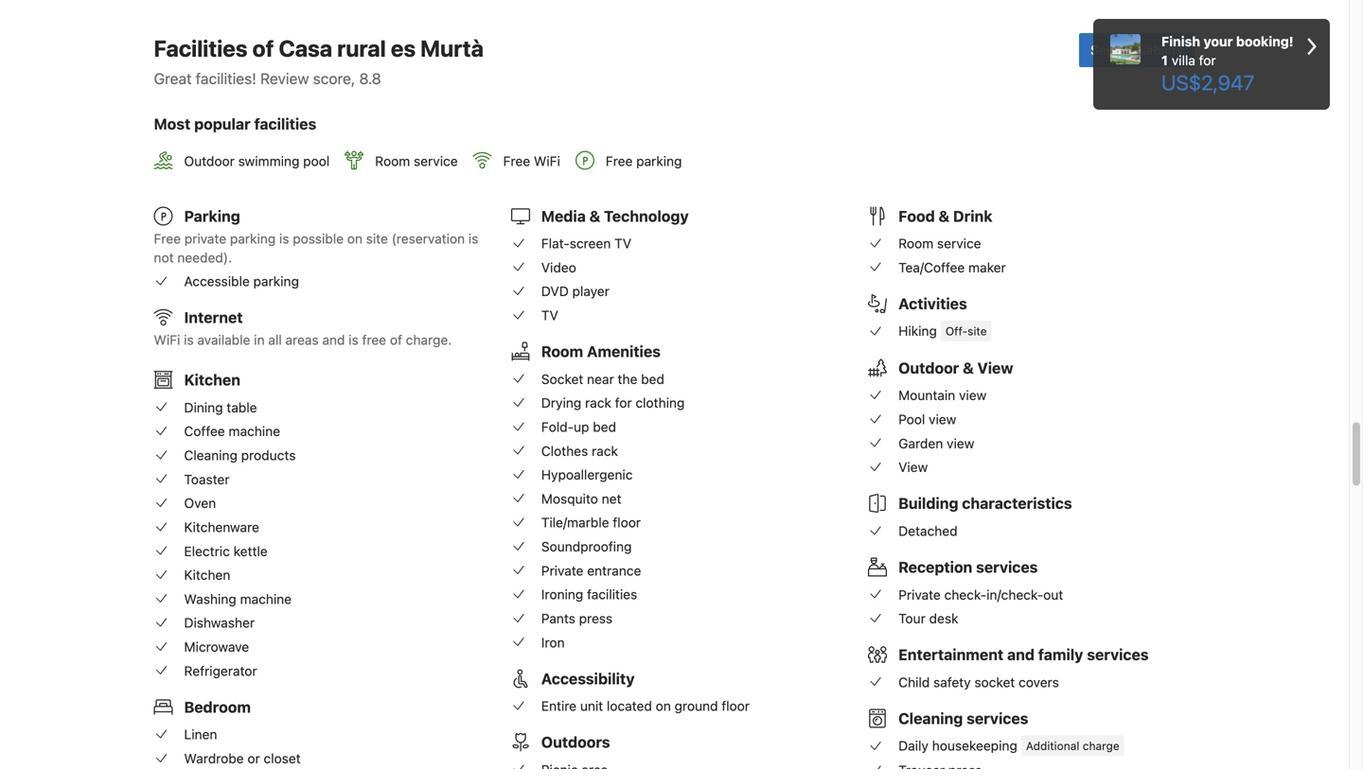 Task type: locate. For each thing, give the bounding box(es) containing it.
2 vertical spatial view
[[947, 436, 974, 451]]

private check-in/check-out
[[898, 587, 1063, 603]]

0 vertical spatial view
[[959, 388, 987, 403]]

outdoor up mountain
[[898, 359, 959, 377]]

kitchen up dining table
[[184, 371, 240, 389]]

1 vertical spatial services
[[1087, 646, 1149, 664]]

private
[[184, 231, 226, 246]]

parking for accessible
[[253, 274, 299, 289]]

fold-up bed
[[541, 419, 616, 435]]

free for free wifi
[[503, 153, 530, 169]]

1 vertical spatial site
[[968, 325, 987, 338]]

1 horizontal spatial facilities
[[587, 587, 637, 603]]

dvd
[[541, 284, 569, 299]]

site left (reservation at the left top of the page
[[366, 231, 388, 246]]

0 vertical spatial tv
[[614, 236, 631, 251]]

1 horizontal spatial &
[[939, 207, 949, 225]]

toaster
[[184, 472, 230, 487]]

0 horizontal spatial outdoor
[[184, 153, 235, 169]]

0 horizontal spatial private
[[541, 563, 584, 579]]

0 vertical spatial on
[[347, 231, 362, 246]]

free for free parking
[[606, 153, 633, 169]]

rack up hypoallergenic
[[592, 443, 618, 459]]

0 horizontal spatial facilities
[[254, 115, 316, 133]]

private for private check-in/check-out
[[898, 587, 941, 603]]

and right areas
[[322, 332, 345, 348]]

services up daily housekeeping additional charge
[[967, 710, 1028, 728]]

0 vertical spatial parking
[[636, 153, 682, 169]]

electric kettle
[[184, 544, 268, 559]]

1 horizontal spatial tv
[[614, 236, 631, 251]]

entertainment and family services
[[898, 646, 1149, 664]]

outdoor swimming pool
[[184, 153, 330, 169]]

wifi up 'media'
[[534, 153, 560, 169]]

tea/coffee
[[898, 260, 965, 275]]

of right free
[[390, 332, 402, 348]]

site inside 'free private parking is possible on site (reservation is not needed).'
[[366, 231, 388, 246]]

and up covers on the right
[[1007, 646, 1035, 664]]

1 vertical spatial kitchen
[[184, 568, 230, 583]]

iron
[[541, 635, 565, 651]]

0 horizontal spatial &
[[589, 207, 600, 225]]

view
[[977, 359, 1013, 377], [898, 460, 928, 475]]

tv down media & technology
[[614, 236, 631, 251]]

maker
[[968, 260, 1006, 275]]

0 vertical spatial outdoor
[[184, 153, 235, 169]]

on right possible
[[347, 231, 362, 246]]

1 vertical spatial parking
[[230, 231, 276, 246]]

1 horizontal spatial cleaning
[[898, 710, 963, 728]]

1 horizontal spatial room
[[541, 343, 583, 361]]

0 vertical spatial services
[[976, 558, 1038, 576]]

mountain
[[898, 388, 955, 403]]

outdoor
[[184, 153, 235, 169], [898, 359, 959, 377]]

0 horizontal spatial service
[[414, 153, 458, 169]]

for down your
[[1199, 53, 1216, 68]]

view down mountain view
[[929, 412, 956, 427]]

site inside hiking off-site
[[968, 325, 987, 338]]

is down internet
[[184, 332, 194, 348]]

& right food
[[939, 207, 949, 225]]

facilities
[[254, 115, 316, 133], [587, 587, 637, 603]]

0 vertical spatial wifi
[[534, 153, 560, 169]]

view for pool view
[[929, 412, 956, 427]]

room right pool
[[375, 153, 410, 169]]

0 horizontal spatial room
[[375, 153, 410, 169]]

finish your booking! 1 villa for us$2,947
[[1161, 34, 1293, 95]]

free parking
[[606, 153, 682, 169]]

1 vertical spatial machine
[[240, 591, 292, 607]]

kitchen down electric
[[184, 568, 230, 583]]

0 vertical spatial cleaning
[[184, 448, 237, 463]]

murtà
[[420, 35, 484, 61]]

is left possible
[[279, 231, 289, 246]]

room down food
[[898, 236, 933, 251]]

rack down near
[[585, 395, 611, 411]]

housekeeping
[[932, 738, 1017, 754]]

2 horizontal spatial free
[[606, 153, 633, 169]]

free
[[362, 332, 386, 348]]

1 horizontal spatial free
[[503, 153, 530, 169]]

free
[[503, 153, 530, 169], [606, 153, 633, 169], [154, 231, 181, 246]]

soundproofing
[[541, 539, 632, 555]]

private up tour
[[898, 587, 941, 603]]

hypoallergenic
[[541, 467, 633, 483]]

ground
[[674, 699, 718, 714]]

0 vertical spatial machine
[[229, 424, 280, 439]]

floor
[[613, 515, 641, 531], [722, 699, 750, 714]]

mountain view
[[898, 388, 987, 403]]

daily
[[898, 738, 928, 754]]

tea/coffee maker
[[898, 260, 1006, 275]]

bed right up
[[593, 419, 616, 435]]

0 horizontal spatial on
[[347, 231, 362, 246]]

0 horizontal spatial floor
[[613, 515, 641, 531]]

drying
[[541, 395, 581, 411]]

2 vertical spatial services
[[967, 710, 1028, 728]]

cleaning up toaster
[[184, 448, 237, 463]]

0 vertical spatial private
[[541, 563, 584, 579]]

rack
[[585, 395, 611, 411], [592, 443, 618, 459]]

1 vertical spatial outdoor
[[898, 359, 959, 377]]

additional
[[1026, 740, 1079, 753]]

0 vertical spatial bed
[[641, 371, 664, 387]]

0 vertical spatial of
[[252, 35, 274, 61]]

unit
[[580, 699, 603, 714]]

service up tea/coffee maker
[[937, 236, 981, 251]]

areas
[[285, 332, 319, 348]]

food & drink
[[898, 207, 992, 225]]

all
[[268, 332, 282, 348]]

microwave
[[184, 639, 249, 655]]

room service up tea/coffee
[[898, 236, 981, 251]]

1 vertical spatial room
[[898, 236, 933, 251]]

parking up accessible parking
[[230, 231, 276, 246]]

1 vertical spatial facilities
[[587, 587, 637, 603]]

0 horizontal spatial and
[[322, 332, 345, 348]]

free inside 'free private parking is possible on site (reservation is not needed).'
[[154, 231, 181, 246]]

rack for clothes
[[592, 443, 618, 459]]

facilities up swimming
[[254, 115, 316, 133]]

0 vertical spatial kitchen
[[184, 371, 240, 389]]

0 horizontal spatial view
[[898, 460, 928, 475]]

1 horizontal spatial outdoor
[[898, 359, 959, 377]]

1 vertical spatial private
[[898, 587, 941, 603]]

1 vertical spatial rack
[[592, 443, 618, 459]]

refrigerator
[[184, 663, 257, 679]]

machine down "kettle"
[[240, 591, 292, 607]]

wifi left available in the left of the page
[[154, 332, 180, 348]]

pants press
[[541, 611, 612, 627]]

0 vertical spatial for
[[1199, 53, 1216, 68]]

free wifi
[[503, 153, 560, 169]]

parking down 'free private parking is possible on site (reservation is not needed).'
[[253, 274, 299, 289]]

1 horizontal spatial wifi
[[534, 153, 560, 169]]

cleaning for cleaning products
[[184, 448, 237, 463]]

room up socket
[[541, 343, 583, 361]]

machine down table
[[229, 424, 280, 439]]

coffee machine
[[184, 424, 280, 439]]

on
[[347, 231, 362, 246], [656, 699, 671, 714]]

0 vertical spatial site
[[366, 231, 388, 246]]

dining
[[184, 400, 223, 415]]

view right garden
[[947, 436, 974, 451]]

1 vertical spatial floor
[[722, 699, 750, 714]]

& for media
[[589, 207, 600, 225]]

floor right the ground at the bottom of the page
[[722, 699, 750, 714]]

child safety socket covers
[[898, 675, 1059, 690]]

video
[[541, 260, 576, 275]]

for inside the finish your booking! 1 villa for us$2,947
[[1199, 53, 1216, 68]]

0 horizontal spatial bed
[[593, 419, 616, 435]]

drying rack for clothing
[[541, 395, 685, 411]]

bed up clothing
[[641, 371, 664, 387]]

& up mountain view
[[963, 359, 974, 377]]

view down garden
[[898, 460, 928, 475]]

1 vertical spatial and
[[1007, 646, 1035, 664]]

view up mountain view
[[977, 359, 1013, 377]]

linen
[[184, 727, 217, 743]]

tv down dvd
[[541, 308, 558, 323]]

machine for coffee machine
[[229, 424, 280, 439]]

internet
[[184, 309, 243, 327]]

coffee
[[184, 424, 225, 439]]

kitchen
[[184, 371, 240, 389], [184, 568, 230, 583]]

view down outdoor & view
[[959, 388, 987, 403]]

in
[[254, 332, 265, 348]]

ironing facilities
[[541, 587, 637, 603]]

room service up (reservation at the left top of the page
[[375, 153, 458, 169]]

1 horizontal spatial room service
[[898, 236, 981, 251]]

services right family
[[1087, 646, 1149, 664]]

entertainment
[[898, 646, 1004, 664]]

on left the ground at the bottom of the page
[[656, 699, 671, 714]]

cleaning up daily
[[898, 710, 963, 728]]

of up review
[[252, 35, 274, 61]]

1 vertical spatial room service
[[898, 236, 981, 251]]

available
[[197, 332, 250, 348]]

casa
[[279, 35, 332, 61]]

technology
[[604, 207, 689, 225]]

drink
[[953, 207, 992, 225]]

1 horizontal spatial on
[[656, 699, 671, 714]]

parking inside 'free private parking is possible on site (reservation is not needed).'
[[230, 231, 276, 246]]

0 horizontal spatial tv
[[541, 308, 558, 323]]

1 horizontal spatial service
[[937, 236, 981, 251]]

0 horizontal spatial room service
[[375, 153, 458, 169]]

facilities!
[[196, 70, 256, 87]]

0 vertical spatial view
[[977, 359, 1013, 377]]

hiking
[[898, 323, 937, 339]]

0 vertical spatial room service
[[375, 153, 458, 169]]

for down the
[[615, 395, 632, 411]]

free for free private parking is possible on site (reservation is not needed).
[[154, 231, 181, 246]]

0 horizontal spatial for
[[615, 395, 632, 411]]

wardrobe or closet
[[184, 751, 301, 767]]

and
[[322, 332, 345, 348], [1007, 646, 1035, 664]]

1 vertical spatial view
[[929, 412, 956, 427]]

tour desk
[[898, 611, 958, 627]]

charge.
[[406, 332, 452, 348]]

private
[[541, 563, 584, 579], [898, 587, 941, 603]]

0 vertical spatial rack
[[585, 395, 611, 411]]

0 horizontal spatial of
[[252, 35, 274, 61]]

cleaning for cleaning services
[[898, 710, 963, 728]]

1 horizontal spatial private
[[898, 587, 941, 603]]

0 horizontal spatial free
[[154, 231, 181, 246]]

1 vertical spatial service
[[937, 236, 981, 251]]

services up in/check-
[[976, 558, 1038, 576]]

child
[[898, 675, 930, 690]]

0 horizontal spatial site
[[366, 231, 388, 246]]

site up outdoor & view
[[968, 325, 987, 338]]

0 horizontal spatial cleaning
[[184, 448, 237, 463]]

service up (reservation at the left top of the page
[[414, 153, 458, 169]]

machine
[[229, 424, 280, 439], [240, 591, 292, 607]]

accessibility
[[541, 670, 635, 688]]

private up ironing
[[541, 563, 584, 579]]

1 horizontal spatial site
[[968, 325, 987, 338]]

outdoor for outdoor & view
[[898, 359, 959, 377]]

2 vertical spatial parking
[[253, 274, 299, 289]]

outdoor down "popular"
[[184, 153, 235, 169]]

2 horizontal spatial room
[[898, 236, 933, 251]]

1 vertical spatial view
[[898, 460, 928, 475]]

cleaning products
[[184, 448, 296, 463]]

facilities down entrance
[[587, 587, 637, 603]]

1 vertical spatial for
[[615, 395, 632, 411]]

& up screen
[[589, 207, 600, 225]]

floor down 'net'
[[613, 515, 641, 531]]

1 horizontal spatial for
[[1199, 53, 1216, 68]]

machine for washing machine
[[240, 591, 292, 607]]

room service
[[375, 153, 458, 169], [898, 236, 981, 251]]

parking up technology on the top of the page
[[636, 153, 682, 169]]

1 vertical spatial wifi
[[154, 332, 180, 348]]

1 vertical spatial cleaning
[[898, 710, 963, 728]]

1 horizontal spatial and
[[1007, 646, 1035, 664]]

private for private entrance
[[541, 563, 584, 579]]

0 vertical spatial and
[[322, 332, 345, 348]]

1 horizontal spatial of
[[390, 332, 402, 348]]

parking
[[184, 207, 240, 225]]

2 horizontal spatial &
[[963, 359, 974, 377]]



Task type: vqa. For each thing, say whether or not it's contained in the screenshot.


Task type: describe. For each thing, give the bounding box(es) containing it.
ironing
[[541, 587, 583, 603]]

player
[[572, 284, 609, 299]]

& for food
[[939, 207, 949, 225]]

view for garden view
[[947, 436, 974, 451]]

0 vertical spatial floor
[[613, 515, 641, 531]]

net
[[602, 491, 621, 507]]

great
[[154, 70, 192, 87]]

view for mountain view
[[959, 388, 987, 403]]

tour
[[898, 611, 926, 627]]

1 vertical spatial bed
[[593, 419, 616, 435]]

entire unit located on ground floor
[[541, 699, 750, 714]]

1 horizontal spatial floor
[[722, 699, 750, 714]]

us$2,947
[[1161, 70, 1255, 95]]

accessible
[[184, 274, 250, 289]]

building characteristics
[[898, 495, 1072, 513]]

entire
[[541, 699, 577, 714]]

washing machine
[[184, 591, 292, 607]]

parking for free
[[636, 153, 682, 169]]

located
[[607, 699, 652, 714]]

villa
[[1172, 53, 1195, 68]]

daily housekeeping additional charge
[[898, 738, 1119, 754]]

rural
[[337, 35, 386, 61]]

possible
[[293, 231, 344, 246]]

services for reception services
[[976, 558, 1038, 576]]

is left free
[[349, 332, 358, 348]]

outdoors
[[541, 734, 610, 752]]

pool view
[[898, 412, 956, 427]]

of inside facilities of casa rural es murtà great facilities! review score, 8.8
[[252, 35, 274, 61]]

activities
[[898, 295, 967, 313]]

rightchevron image
[[1307, 32, 1317, 61]]

is right (reservation at the left top of the page
[[468, 231, 478, 246]]

fold-
[[541, 419, 574, 435]]

safety
[[933, 675, 971, 690]]

review
[[260, 70, 309, 87]]

dvd player
[[541, 284, 609, 299]]

1 vertical spatial on
[[656, 699, 671, 714]]

clothes rack
[[541, 443, 618, 459]]

garden view
[[898, 436, 974, 451]]

kettle
[[233, 544, 268, 559]]

kitchenware
[[184, 520, 259, 535]]

oven
[[184, 496, 216, 511]]

2 kitchen from the top
[[184, 568, 230, 583]]

private entrance
[[541, 563, 641, 579]]

2 vertical spatial room
[[541, 343, 583, 361]]

not
[[154, 250, 174, 265]]

(reservation
[[392, 231, 465, 246]]

accessible parking
[[184, 274, 299, 289]]

1
[[1161, 53, 1168, 68]]

clothing
[[636, 395, 685, 411]]

dining table
[[184, 400, 257, 415]]

cleaning services
[[898, 710, 1028, 728]]

pants
[[541, 611, 575, 627]]

booking!
[[1236, 34, 1293, 49]]

in/check-
[[986, 587, 1043, 603]]

1 vertical spatial of
[[390, 332, 402, 348]]

room amenities
[[541, 343, 661, 361]]

outdoor & view
[[898, 359, 1013, 377]]

out
[[1043, 587, 1063, 603]]

up
[[574, 419, 589, 435]]

electric
[[184, 544, 230, 559]]

wardrobe
[[184, 751, 244, 767]]

press
[[579, 611, 612, 627]]

1 vertical spatial tv
[[541, 308, 558, 323]]

socket
[[974, 675, 1015, 690]]

1 horizontal spatial view
[[977, 359, 1013, 377]]

needed).
[[177, 250, 232, 265]]

free private parking is possible on site (reservation is not needed).
[[154, 231, 478, 265]]

8.8
[[359, 70, 381, 87]]

your
[[1204, 34, 1233, 49]]

mosquito
[[541, 491, 598, 507]]

es
[[391, 35, 416, 61]]

see availability button
[[1079, 33, 1195, 67]]

tile/marble
[[541, 515, 609, 531]]

0 horizontal spatial wifi
[[154, 332, 180, 348]]

desk
[[929, 611, 958, 627]]

services for cleaning services
[[967, 710, 1028, 728]]

0 vertical spatial facilities
[[254, 115, 316, 133]]

0 vertical spatial room
[[375, 153, 410, 169]]

pool
[[303, 153, 330, 169]]

rack for drying
[[585, 395, 611, 411]]

pool
[[898, 412, 925, 427]]

on inside 'free private parking is possible on site (reservation is not needed).'
[[347, 231, 362, 246]]

swimming
[[238, 153, 299, 169]]

1 horizontal spatial bed
[[641, 371, 664, 387]]

mosquito net
[[541, 491, 621, 507]]

garden
[[898, 436, 943, 451]]

tile/marble floor
[[541, 515, 641, 531]]

socket near the bed
[[541, 371, 664, 387]]

hiking off-site
[[898, 323, 987, 339]]

0 vertical spatial service
[[414, 153, 458, 169]]

most
[[154, 115, 191, 133]]

score,
[[313, 70, 355, 87]]

facilities
[[154, 35, 247, 61]]

entrance
[[587, 563, 641, 579]]

outdoor for outdoor swimming pool
[[184, 153, 235, 169]]

near
[[587, 371, 614, 387]]

detached
[[898, 523, 958, 539]]

& for outdoor
[[963, 359, 974, 377]]

off-
[[945, 325, 968, 338]]

screen
[[570, 236, 611, 251]]

wifi is available in all areas and is free of charge.
[[154, 332, 452, 348]]

flat-
[[541, 236, 570, 251]]

1 kitchen from the top
[[184, 371, 240, 389]]

charge
[[1083, 740, 1119, 753]]



